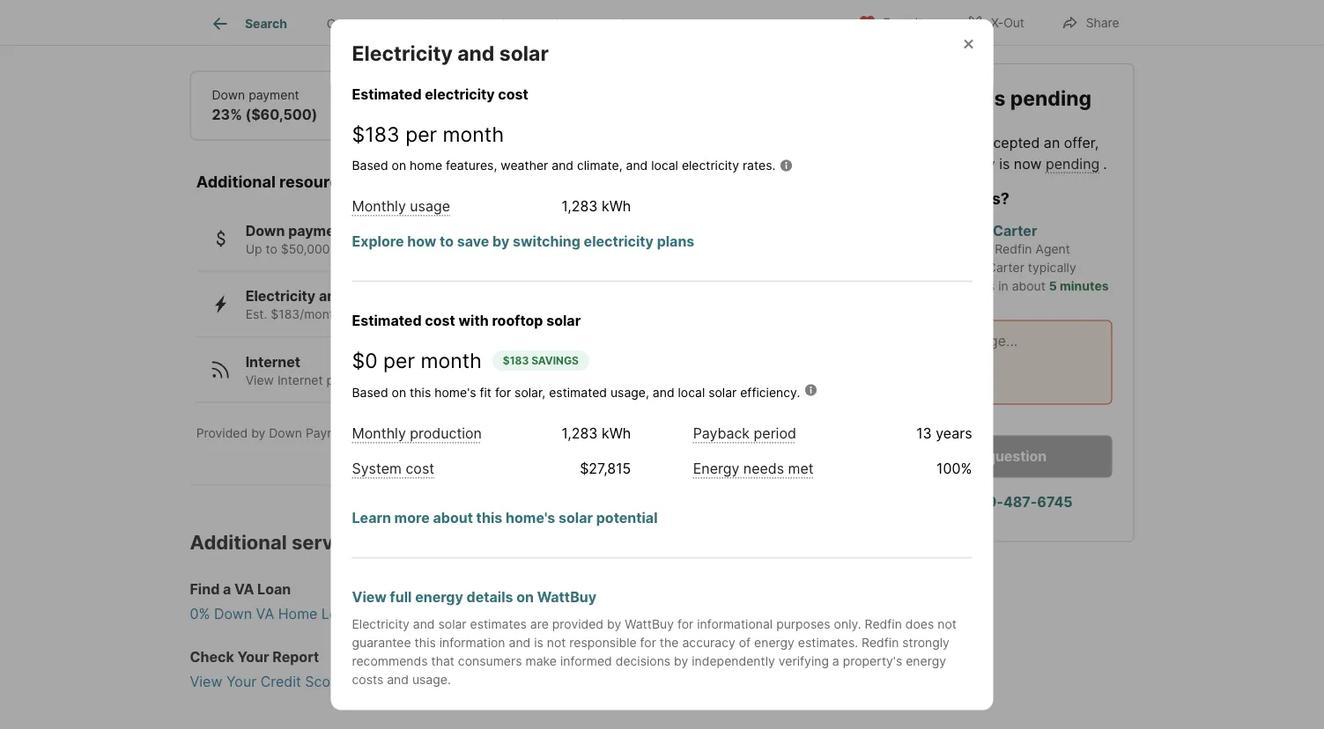 Task type: locate. For each thing, give the bounding box(es) containing it.
1 vertical spatial save
[[348, 308, 375, 322]]

2 vertical spatial home
[[543, 373, 576, 388]]

redfin up "property's"
[[862, 636, 899, 650]]

cost
[[498, 85, 528, 102], [425, 312, 455, 329], [406, 460, 434, 477]]

20
[[418, 242, 433, 257]]

schools tab
[[674, 3, 760, 45]]

0 vertical spatial payment
[[249, 88, 299, 103]]

system cost link
[[352, 460, 434, 477]]

cost up $0  per month
[[425, 312, 455, 329]]

for inside internet view internet plans and providers available for this home
[[499, 373, 515, 388]]

0 horizontal spatial home
[[410, 158, 442, 173]]

1 1,283 from the top
[[562, 198, 598, 215]]

0 vertical spatial pending
[[1010, 85, 1092, 110]]

home left price
[[389, 88, 423, 103]]

1 horizontal spatial about
[[1012, 279, 1046, 294]]

solar up $183  savings
[[486, 308, 514, 322]]

electricity inside 'electricity and solar estimates are provided by wattbuy for informational purposes only. redfin does not guarantee this information and is not responsible for the accuracy of energy estimates. redfin strongly recommends that consumers make informed decisions by independently verifying a property's energy costs and usage.'
[[352, 617, 410, 632]]

1 vertical spatial home
[[410, 158, 442, 173]]

1,283 down estimated
[[562, 425, 598, 442]]

0 vertical spatial monthly
[[352, 198, 406, 215]]

by down the
[[674, 654, 688, 669]]

years
[[936, 425, 972, 442]]

1 vertical spatial is
[[999, 155, 1010, 172]]

property
[[938, 155, 995, 172]]

1 vertical spatial payment
[[288, 222, 349, 240]]

$0  per month
[[352, 348, 482, 373]]

2 1,283 from the top
[[562, 425, 598, 442]]

alert
[[881, 408, 1098, 421]]

2 vertical spatial a
[[833, 654, 839, 669]]

1 kwh from the top
[[602, 198, 631, 215]]

tami up dallas
[[956, 222, 990, 239]]

carter for tami carter typically replies in about
[[988, 260, 1025, 275]]

1 vertical spatial a
[[223, 582, 231, 599]]

0 horizontal spatial energy
[[415, 589, 463, 606]]

0 vertical spatial redfin
[[995, 242, 1032, 257]]

estimated left price
[[352, 85, 422, 102]]

1 vertical spatial available
[[444, 373, 495, 388]]

save
[[457, 233, 489, 250], [348, 308, 375, 322]]

additional for additional services
[[190, 531, 287, 555]]

1 vertical spatial kwh
[[602, 425, 631, 442]]

1 horizontal spatial energy
[[754, 636, 795, 650]]

1 vertical spatial wattbuy
[[625, 617, 674, 632]]

home down $183  per month
[[410, 158, 442, 173]]

wattbuy inside 'electricity and solar estimates are provided by wattbuy for informational purposes only. redfin does not guarantee this information and is not responsible for the accuracy of energy estimates. redfin strongly recommends that consumers make informed decisions by independently verifying a property's energy costs and usage.'
[[625, 617, 674, 632]]

2 vertical spatial cost
[[406, 460, 434, 477]]

1 1,283 kwh from the top
[[562, 198, 631, 215]]

$183 up solar,
[[503, 354, 529, 367]]

your
[[237, 649, 269, 667], [226, 674, 257, 691]]

x-out
[[991, 15, 1025, 30]]

2 tami from the top
[[956, 260, 984, 275]]

kwh for monthly usage
[[602, 198, 631, 215]]

per up the providers
[[383, 348, 415, 373]]

is
[[989, 85, 1006, 110], [999, 155, 1010, 172], [534, 636, 544, 650]]

and inside electricity and solar est. $183/month, save                  $183 with rooftop solar
[[319, 288, 345, 305]]

0 vertical spatial estimated
[[352, 85, 422, 102]]

potential
[[596, 510, 658, 527]]

cost down monthly production link
[[406, 460, 434, 477]]

0 vertical spatial kwh
[[602, 198, 631, 215]]

view your credit score link
[[190, 672, 842, 693]]

report
[[273, 649, 319, 667]]

details right the property
[[475, 16, 514, 31]]

and down the
[[881, 155, 906, 172]]

1 vertical spatial carter
[[988, 260, 1025, 275]]

1 vertical spatial home
[[278, 606, 318, 623]]

0 horizontal spatial save
[[348, 308, 375, 322]]

1,283 for monthly production
[[562, 425, 598, 442]]

.
[[1103, 155, 1107, 172]]

payment inside down payment 23% ($60,500)
[[249, 88, 299, 103]]

monthly up "assistance"
[[352, 198, 406, 215]]

carter inside tami carter dallas redfin agent
[[993, 222, 1037, 239]]

0 vertical spatial save
[[457, 233, 489, 250]]

1,283 kwh
[[562, 198, 631, 215], [562, 425, 631, 442]]

carter inside tami carter typically replies in about
[[988, 260, 1025, 275]]

0 horizontal spatial view
[[190, 674, 222, 691]]

2 monthly from the top
[[352, 425, 406, 442]]

solar inside electricity and solar element
[[499, 40, 549, 65]]

2 horizontal spatial home
[[928, 85, 984, 110]]

2 vertical spatial electricity
[[584, 233, 654, 250]]

explore how to save by switching electricity plans link
[[352, 233, 695, 250]]

and down $0
[[361, 373, 383, 388]]

1 vertical spatial based
[[352, 385, 388, 400]]

on down $0  per month
[[392, 385, 406, 400]]

1 vertical spatial on
[[392, 385, 406, 400]]

1 vertical spatial local
[[678, 385, 705, 400]]

1 tami from the top
[[956, 222, 990, 239]]

0 vertical spatial electricity
[[352, 40, 453, 65]]

1,283 down the based on home features, weather and climate, and local electricity rates.
[[562, 198, 598, 215]]

2 estimated from the top
[[352, 312, 422, 329]]

0 vertical spatial tami
[[956, 222, 990, 239]]

1 horizontal spatial with
[[459, 312, 489, 329]]

the seller has accepted an offer, and this property is now
[[881, 134, 1099, 172]]

1,283 kwh for monthly production
[[562, 425, 631, 442]]

solar down property details
[[499, 40, 549, 65]]

find
[[190, 582, 220, 599]]

a right ask
[[976, 448, 984, 465]]

plans inside internet view internet plans and providers available for this home
[[326, 373, 358, 388]]

redfin right 'only.'
[[865, 617, 902, 632]]

redfin
[[995, 242, 1032, 257], [865, 617, 902, 632], [862, 636, 899, 650]]

needs
[[743, 460, 784, 477]]

tami down dallas
[[956, 260, 984, 275]]

details inside electricity and solar dialog
[[467, 589, 513, 606]]

1 horizontal spatial plans
[[657, 233, 695, 250]]

1 horizontal spatial save
[[457, 233, 489, 250]]

13
[[916, 425, 932, 442]]

0 horizontal spatial about
[[433, 510, 473, 527]]

payment for 23%
[[249, 88, 299, 103]]

rooftop inside electricity and solar est. $183/month, save                  $183 with rooftop solar
[[440, 308, 482, 322]]

additional down 23%
[[196, 173, 276, 192]]

save right "20"
[[457, 233, 489, 250]]

home price
[[389, 88, 456, 103]]

and
[[457, 40, 495, 65], [881, 155, 906, 172], [552, 158, 574, 173], [626, 158, 648, 173], [319, 288, 345, 305], [361, 373, 383, 388], [653, 385, 675, 400], [477, 426, 499, 441], [413, 617, 435, 632], [509, 636, 531, 650], [387, 673, 409, 687]]

va left loan on the bottom left of page
[[234, 582, 254, 599]]

carter up agent
[[993, 222, 1037, 239]]

1 estimated from the top
[[352, 85, 422, 102]]

programs
[[437, 242, 492, 257]]

pending up an
[[1010, 85, 1092, 110]]

this inside 'electricity and solar estimates are provided by wattbuy for informational purposes only. redfin does not guarantee this information and is not responsible for the accuracy of energy estimates. redfin strongly recommends that consumers make informed decisions by independently verifying a property's energy costs and usage.'
[[415, 636, 436, 650]]

&
[[582, 16, 590, 31]]

1 vertical spatial month
[[421, 348, 482, 373]]

electricity for electricity and solar
[[352, 40, 453, 65]]

this home is pending
[[881, 85, 1092, 110]]

1 vertical spatial about
[[433, 510, 473, 527]]

0 horizontal spatial to
[[266, 242, 277, 257]]

additional up find
[[190, 531, 287, 555]]

down
[[212, 88, 245, 103], [246, 222, 285, 240], [269, 426, 302, 441], [214, 606, 252, 623]]

0 horizontal spatial with
[[411, 308, 436, 322]]

plans
[[657, 233, 695, 250], [326, 373, 358, 388]]

va down loan on the bottom left of page
[[256, 606, 274, 623]]

1 horizontal spatial view
[[246, 373, 274, 388]]

this right 'more'
[[476, 510, 503, 527]]

estimated
[[549, 385, 607, 400]]

electricity right switching
[[584, 233, 654, 250]]

is down accepted
[[999, 155, 1010, 172]]

tax
[[593, 16, 611, 31]]

electricity inside electricity and solar est. $183/month, save                  $183 with rooftop solar
[[246, 288, 316, 305]]

electricity and solar estimates are provided by wattbuy for informational purposes only. redfin does not guarantee this information and is not responsible for the accuracy of energy estimates. redfin strongly recommends that consumers make informed decisions by independently verifying a property's energy costs and usage.
[[352, 617, 957, 687]]

1 horizontal spatial home
[[543, 373, 576, 388]]

Write a message... text field
[[896, 331, 1097, 394]]

energy down strongly
[[906, 654, 946, 669]]

learn
[[352, 510, 391, 527]]

0 vertical spatial a
[[976, 448, 984, 465]]

home down loan on the bottom left of page
[[278, 606, 318, 623]]

not right does
[[938, 617, 957, 632]]

1,283
[[562, 198, 598, 215], [562, 425, 598, 442]]

electricity up home price at the left top of page
[[352, 40, 453, 65]]

view up get
[[352, 589, 387, 606]]

homeowners'
[[211, 24, 302, 41]]

month up features,
[[443, 121, 504, 146]]

0%
[[190, 606, 210, 623]]

month up the providers
[[421, 348, 482, 373]]

have
[[881, 188, 920, 208]]

2 vertical spatial electricity
[[352, 617, 410, 632]]

monthly for monthly production
[[352, 425, 406, 442]]

electricity and solar element
[[352, 19, 570, 66]]

available inside internet view internet plans and providers available for this home
[[444, 373, 495, 388]]

more
[[394, 510, 430, 527]]

resources
[[279, 173, 357, 192]]

5
[[1049, 279, 1057, 294]]

electricity up the guarantee
[[352, 617, 410, 632]]

monthly
[[352, 198, 406, 215], [352, 425, 406, 442]]

about left 5
[[1012, 279, 1046, 294]]

not
[[938, 617, 957, 632], [547, 636, 566, 650]]

wattbuy up the
[[625, 617, 674, 632]]

0 vertical spatial per
[[405, 121, 437, 146]]

wattbuy
[[537, 589, 597, 606], [625, 617, 674, 632]]

0 horizontal spatial home
[[278, 606, 318, 623]]

ask a question button
[[881, 435, 1112, 478]]

0 vertical spatial based
[[352, 158, 388, 173]]

tami carter link
[[956, 222, 1037, 239]]

1 vertical spatial cost
[[425, 312, 455, 329]]

a inside button
[[976, 448, 984, 465]]

is inside the seller has accepted an offer, and this property is now
[[999, 155, 1010, 172]]

0 horizontal spatial a
[[223, 582, 231, 599]]

per down home price at the left top of page
[[405, 121, 437, 146]]

energy right of
[[754, 636, 795, 650]]

1 vertical spatial details
[[467, 589, 513, 606]]

pending down offer,
[[1046, 155, 1100, 172]]

x-
[[991, 15, 1004, 30]]

rooftop up $183  savings
[[492, 312, 543, 329]]

home
[[389, 88, 423, 103], [278, 606, 318, 623]]

a down the estimates.
[[833, 654, 839, 669]]

0 vertical spatial home
[[928, 85, 984, 110]]

production
[[410, 425, 482, 442]]

2 horizontal spatial energy
[[906, 654, 946, 669]]

on up are
[[517, 589, 534, 606]]

0 vertical spatial about
[[1012, 279, 1046, 294]]

available inside down payment assistance up to $50,000 available from 20 programs
[[333, 242, 384, 257]]

1 horizontal spatial wattbuy
[[625, 617, 674, 632]]

based up monthly usage link
[[352, 158, 388, 173]]

0 vertical spatial 1,283
[[562, 198, 598, 215]]

a for find
[[223, 582, 231, 599]]

estimates.
[[798, 636, 858, 650]]

2 vertical spatial energy
[[906, 654, 946, 669]]

carter for tami carter dallas redfin agent
[[993, 222, 1037, 239]]

1 horizontal spatial rooftop
[[492, 312, 543, 329]]

monthly production
[[352, 425, 482, 442]]

1 horizontal spatial to
[[440, 233, 454, 250]]

1 vertical spatial 1,283
[[562, 425, 598, 442]]

1 vertical spatial view
[[352, 589, 387, 606]]

a
[[976, 448, 984, 465], [223, 582, 231, 599], [833, 654, 839, 669]]

this up "that"
[[415, 636, 436, 650]]

$27,815
[[580, 460, 631, 477]]

services
[[292, 531, 373, 555]]

home
[[928, 85, 984, 110], [410, 158, 442, 173], [543, 373, 576, 388]]

check
[[190, 649, 234, 667]]

$183 down home price at the left top of page
[[352, 121, 400, 146]]

2 vertical spatial $183
[[503, 354, 529, 367]]

0 horizontal spatial plans
[[326, 373, 358, 388]]

tab list
[[190, 0, 774, 45]]

to right "20"
[[440, 233, 454, 250]]

about inside tami carter typically replies in about
[[1012, 279, 1046, 294]]

rates.
[[743, 158, 776, 173]]

tami carter dallas redfin agent
[[956, 222, 1070, 257]]

local up payback
[[678, 385, 705, 400]]

about
[[1012, 279, 1046, 294], [433, 510, 473, 527]]

switching
[[513, 233, 581, 250]]

2 vertical spatial redfin
[[862, 636, 899, 650]]

electricity for electricity and solar est. $183/month, save                  $183 with rooftop solar
[[246, 288, 316, 305]]

local right climate,
[[651, 158, 678, 173]]

down payment assistance up to $50,000 available from 20 programs
[[246, 222, 492, 257]]

available for assistance
[[333, 242, 384, 257]]

favorite button
[[844, 4, 944, 40]]

plans inside electricity and solar dialog
[[657, 233, 695, 250]]

about inside electricity and solar dialog
[[433, 510, 473, 527]]

0 vertical spatial carter
[[993, 222, 1037, 239]]

energy
[[415, 589, 463, 606], [754, 636, 795, 650], [906, 654, 946, 669]]

down right 0%
[[214, 606, 252, 623]]

electricity down electricity and solar
[[425, 85, 495, 102]]

have questions?
[[881, 188, 1010, 208]]

rooftop
[[440, 308, 482, 322], [492, 312, 543, 329]]

cost for estimated cost with rooftop solar
[[425, 312, 455, 329]]

down up up at top left
[[246, 222, 285, 240]]

1 vertical spatial energy
[[754, 636, 795, 650]]

0 vertical spatial $183
[[352, 121, 400, 146]]

check your report view your credit score
[[190, 649, 344, 691]]

advertisement
[[661, 654, 734, 667]]

per for $0
[[383, 348, 415, 373]]

2 vertical spatial is
[[534, 636, 544, 650]]

$50,000
[[281, 242, 330, 257]]

1 horizontal spatial va
[[256, 606, 274, 623]]

available
[[333, 242, 384, 257], [444, 373, 495, 388]]

kwh
[[602, 198, 631, 215], [602, 425, 631, 442]]

share button
[[1047, 4, 1134, 40]]

is inside 'electricity and solar estimates are provided by wattbuy for informational purposes only. redfin does not guarantee this information and is not responsible for the accuracy of energy estimates. redfin strongly recommends that consumers make informed decisions by independently verifying a property's energy costs and usage.'
[[534, 636, 544, 650]]

payment for assistance
[[288, 222, 349, 240]]

insurance
[[306, 24, 371, 41]]

this inside the seller has accepted an offer, and this property is now
[[910, 155, 934, 172]]

save inside electricity and solar dialog
[[457, 233, 489, 250]]

2 horizontal spatial view
[[352, 589, 387, 606]]

1 vertical spatial per
[[383, 348, 415, 373]]

1 horizontal spatial a
[[833, 654, 839, 669]]

home's left fit
[[435, 385, 476, 400]]

wattbuy up provided on the left of page
[[537, 589, 597, 606]]

based for based on this home's fit for solar, estimated usage, and local solar efficiency.
[[352, 385, 388, 400]]

assistance
[[352, 222, 427, 240]]

2 based from the top
[[352, 385, 388, 400]]

electricity left rates.
[[682, 158, 739, 173]]

tami inside tami carter typically replies in about
[[956, 260, 984, 275]]

view inside internet view internet plans and providers available for this home
[[246, 373, 274, 388]]

2 kwh from the top
[[602, 425, 631, 442]]

1 vertical spatial monthly
[[352, 425, 406, 442]]

energy up quote
[[415, 589, 463, 606]]

redfin down "tami carter" link
[[995, 242, 1032, 257]]

rooftop inside electricity and solar dialog
[[492, 312, 543, 329]]

property's
[[843, 654, 902, 669]]

not up make
[[547, 636, 566, 650]]

internet down est.
[[246, 354, 300, 371]]

electricity inside electricity and solar element
[[352, 40, 453, 65]]

this down $0  per month
[[410, 385, 431, 400]]

13 years
[[916, 425, 972, 442]]

rooftop up $0  per month
[[440, 308, 482, 322]]

solar inside 'electricity and solar estimates are provided by wattbuy for informational purposes only. redfin does not guarantee this information and is not responsible for the accuracy of energy estimates. redfin strongly recommends that consumers make informed decisions by independently verifying a property's energy costs and usage.'
[[438, 617, 467, 632]]

this
[[881, 85, 924, 110]]

electricity for electricity and solar estimates are provided by wattbuy for informational purposes only. redfin does not guarantee this information and is not responsible for the accuracy of energy estimates. redfin strongly recommends that consumers make informed decisions by independently verifying a property's energy costs and usage.
[[352, 617, 410, 632]]

home down the savings
[[543, 373, 576, 388]]

schools
[[694, 16, 740, 31]]

accepted
[[978, 134, 1040, 151]]

down up 23%
[[212, 88, 245, 103]]

2 horizontal spatial a
[[976, 448, 984, 465]]

1 vertical spatial estimated
[[352, 312, 422, 329]]

0 horizontal spatial rooftop
[[440, 308, 482, 322]]

this down seller
[[910, 155, 934, 172]]

strongly
[[903, 636, 950, 650]]

view up provided
[[246, 373, 274, 388]]

estimates
[[470, 617, 527, 632]]

0 vertical spatial details
[[475, 16, 514, 31]]

0 vertical spatial is
[[989, 85, 1006, 110]]

month for $183  per month
[[443, 121, 504, 146]]

monthly up system
[[352, 425, 406, 442]]

internet view internet plans and providers available for this home
[[246, 354, 576, 388]]

a inside find a va loan 0% down va home loans: get quote
[[223, 582, 231, 599]]

2 horizontal spatial electricity
[[682, 158, 739, 173]]

2 vertical spatial view
[[190, 674, 222, 691]]

0 vertical spatial view
[[246, 373, 274, 388]]

a right find
[[223, 582, 231, 599]]

1 vertical spatial $183
[[379, 308, 408, 322]]

about right 'more'
[[433, 510, 473, 527]]

is up accepted
[[989, 85, 1006, 110]]

down inside down payment assistance up to $50,000 available from 20 programs
[[246, 222, 285, 240]]

0 horizontal spatial not
[[547, 636, 566, 650]]

$0
[[352, 348, 378, 373]]

1 vertical spatial electricity
[[246, 288, 316, 305]]

view full energy details on wattbuy
[[352, 589, 597, 606]]

solar up information
[[438, 617, 467, 632]]

with
[[411, 308, 436, 322], [459, 312, 489, 329]]

available right the providers
[[444, 373, 495, 388]]

view down 'check'
[[190, 674, 222, 691]]

estimated for estimated cost with rooftop solar
[[352, 312, 422, 329]]

1 monthly from the top
[[352, 198, 406, 215]]

the
[[881, 134, 906, 151]]

2 1,283 kwh from the top
[[562, 425, 631, 442]]

home's down the "allconnect"
[[506, 510, 555, 527]]

period
[[754, 425, 796, 442]]

payment inside down payment assistance up to $50,000 available from 20 programs
[[288, 222, 349, 240]]

1 vertical spatial additional
[[190, 531, 287, 555]]

details up estimates
[[467, 589, 513, 606]]

to inside down payment assistance up to $50,000 available from 20 programs
[[266, 242, 277, 257]]

1 vertical spatial va
[[256, 606, 274, 623]]

with inside electricity and solar est. $183/month, save                  $183 with rooftop solar
[[411, 308, 436, 322]]

payment up $50,000
[[288, 222, 349, 240]]

cost right price
[[498, 85, 528, 102]]

kwh up "$27,815"
[[602, 425, 631, 442]]

1,283 kwh down climate,
[[562, 198, 631, 215]]

electricity up est.
[[246, 288, 316, 305]]

1 based from the top
[[352, 158, 388, 173]]

overview tab
[[307, 3, 401, 45]]

1,283 for monthly usage
[[562, 198, 598, 215]]

this down $183  savings
[[518, 373, 540, 388]]

0 vertical spatial additional
[[196, 173, 276, 192]]

kwh down climate,
[[602, 198, 631, 215]]

0 vertical spatial month
[[443, 121, 504, 146]]

save up $0
[[348, 308, 375, 322]]

tami inside tami carter dallas redfin agent
[[956, 222, 990, 239]]

0 vertical spatial va
[[234, 582, 254, 599]]

$183 for $0
[[503, 354, 529, 367]]



Task type: vqa. For each thing, say whether or not it's contained in the screenshot.


Task type: describe. For each thing, give the bounding box(es) containing it.
now
[[1014, 155, 1042, 172]]

climate,
[[577, 158, 623, 173]]

down inside down payment 23% ($60,500)
[[212, 88, 245, 103]]

typically
[[1028, 260, 1076, 275]]

0 horizontal spatial home's
[[435, 385, 476, 400]]

1 horizontal spatial electricity
[[584, 233, 654, 250]]

$183  savings
[[503, 354, 579, 367]]

find a va loan 0% down va home loans: get quote
[[190, 582, 438, 623]]

in
[[998, 279, 1009, 294]]

allconnect
[[502, 426, 566, 441]]

month for $0  per month
[[421, 348, 482, 373]]

solar left potential
[[559, 510, 593, 527]]

0 vertical spatial home
[[389, 88, 423, 103]]

per for $183
[[405, 121, 437, 146]]

and down property details
[[457, 40, 495, 65]]

down left payment
[[269, 426, 302, 441]]

loans:
[[321, 606, 365, 623]]

replies
[[956, 279, 995, 294]]

1 vertical spatial not
[[547, 636, 566, 650]]

1 vertical spatial electricity
[[682, 158, 739, 173]]

that
[[431, 654, 455, 669]]

monthly for monthly usage
[[352, 198, 406, 215]]

additional for additional resources
[[196, 173, 276, 192]]

100%
[[937, 460, 972, 477]]

usage.
[[412, 673, 451, 687]]

dallas redfin agenttami carter image
[[881, 222, 942, 284]]

by right provided
[[251, 426, 266, 441]]

on for home
[[392, 158, 406, 173]]

view full energy details on wattbuy link
[[352, 589, 597, 606]]

sale
[[553, 16, 578, 31]]

search link
[[210, 13, 287, 34]]

only.
[[834, 617, 861, 632]]

additional services
[[190, 531, 373, 555]]

by up responsible
[[607, 617, 621, 632]]

based on home features, weather and climate, and local electricity rates.
[[352, 158, 776, 173]]

details inside tab
[[475, 16, 514, 31]]

loan
[[257, 582, 291, 599]]

view inside check your report view your credit score
[[190, 674, 222, 691]]

tami for tami carter dallas redfin agent
[[956, 222, 990, 239]]

independently
[[692, 654, 775, 669]]

0 horizontal spatial wattbuy
[[537, 589, 597, 606]]

recommends
[[352, 654, 428, 669]]

features,
[[446, 158, 497, 173]]

usage,
[[611, 385, 649, 400]]

down inside find a va loan 0% down va home loans: get quote
[[214, 606, 252, 623]]

share
[[1086, 15, 1119, 30]]

and inside internet view internet plans and providers available for this home
[[361, 373, 383, 388]]

seller
[[910, 134, 946, 151]]

home inside internet view internet plans and providers available for this home
[[543, 373, 576, 388]]

solar up the savings
[[546, 312, 581, 329]]

weather
[[501, 158, 548, 173]]

questions?
[[924, 188, 1010, 208]]

verifying
[[779, 654, 829, 669]]

up
[[246, 242, 262, 257]]

est.
[[246, 308, 267, 322]]

1 vertical spatial internet
[[277, 373, 323, 388]]

1 horizontal spatial home's
[[506, 510, 555, 527]]

are
[[530, 617, 549, 632]]

met
[[788, 460, 814, 477]]

cost for system cost
[[406, 460, 434, 477]]

on for this
[[392, 385, 406, 400]]

an
[[1044, 134, 1060, 151]]

and right wattbuy,
[[477, 426, 499, 441]]

based for based on home features, weather and climate, and local electricity rates.
[[352, 158, 388, 173]]

and left climate,
[[552, 158, 574, 173]]

and right usage,
[[653, 385, 675, 400]]

estimated electricity cost
[[352, 85, 528, 102]]

electricity and solar est. $183/month, save                  $183 with rooftop solar
[[246, 288, 514, 322]]

save inside electricity and solar est. $183/month, save                  $183 with rooftop solar
[[348, 308, 375, 322]]

by right the 'programs'
[[493, 233, 510, 250]]

487-
[[1004, 494, 1037, 511]]

to inside electricity and solar dialog
[[440, 233, 454, 250]]

and up "that"
[[413, 617, 435, 632]]

469-487-6745 link
[[969, 494, 1073, 511]]

learn more about this home's solar potential link
[[352, 510, 658, 527]]

payback period link
[[693, 425, 796, 442]]

469-
[[969, 494, 1004, 511]]

home inside electricity and solar dialog
[[410, 158, 442, 173]]

system cost
[[352, 460, 434, 477]]

0 vertical spatial energy
[[415, 589, 463, 606]]

1 vertical spatial redfin
[[865, 617, 902, 632]]

0 vertical spatial cost
[[498, 85, 528, 102]]

a inside 'electricity and solar estimates are provided by wattbuy for informational purposes only. redfin does not guarantee this information and is not responsible for the accuracy of energy estimates. redfin strongly recommends that consumers make informed decisions by independently verifying a property's energy costs and usage.'
[[833, 654, 839, 669]]

system
[[352, 460, 402, 477]]

full
[[390, 589, 412, 606]]

decisions
[[616, 654, 671, 669]]

with inside electricity and solar dialog
[[459, 312, 489, 329]]

property details tab
[[401, 3, 534, 45]]

$183  per month
[[352, 121, 504, 146]]

agent
[[1036, 242, 1070, 257]]

0 vertical spatial local
[[651, 158, 678, 173]]

dallas
[[956, 242, 992, 257]]

provided
[[552, 617, 604, 632]]

pending .
[[1046, 155, 1107, 172]]

tab list containing search
[[190, 0, 774, 45]]

payment
[[306, 426, 357, 441]]

and down recommends
[[387, 673, 409, 687]]

monthly production link
[[352, 425, 482, 442]]

this inside internet view internet plans and providers available for this home
[[518, 373, 540, 388]]

electricity and solar dialog
[[331, 19, 993, 710]]

estimated cost with rooftop solar
[[352, 312, 581, 329]]

1 vertical spatial pending
[[1046, 155, 1100, 172]]

electricity and solar
[[352, 40, 549, 65]]

a for ask
[[976, 448, 984, 465]]

sale & tax history tab
[[534, 3, 674, 45]]

favorite
[[883, 15, 930, 30]]

1,283 kwh for monthly usage
[[562, 198, 631, 215]]

469-487-6745
[[969, 494, 1073, 511]]

available for internet
[[444, 373, 495, 388]]

23%
[[212, 107, 242, 124]]

and down are
[[509, 636, 531, 650]]

wattbuy,
[[422, 426, 473, 441]]

make
[[526, 654, 557, 669]]

$183/month,
[[271, 308, 345, 322]]

view inside electricity and solar dialog
[[352, 589, 387, 606]]

offer,
[[1064, 134, 1099, 151]]

redfin inside tami carter dallas redfin agent
[[995, 242, 1032, 257]]

solar up payback
[[709, 385, 737, 400]]

tami for tami carter typically replies in about
[[956, 260, 984, 275]]

0 vertical spatial your
[[237, 649, 269, 667]]

$183 for estimated
[[352, 121, 400, 146]]

estimated for estimated electricity cost
[[352, 85, 422, 102]]

0 vertical spatial internet
[[246, 354, 300, 371]]

accuracy
[[682, 636, 736, 650]]

provided by down payment resource, wattbuy, and allconnect
[[196, 426, 566, 441]]

consumers
[[458, 654, 522, 669]]

1 vertical spatial your
[[226, 674, 257, 691]]

pending link
[[1046, 155, 1100, 172]]

explore
[[352, 233, 404, 250]]

solar,
[[515, 385, 546, 400]]

monthly usage link
[[352, 198, 450, 215]]

0 vertical spatial not
[[938, 617, 957, 632]]

search
[[245, 16, 287, 31]]

home inside find a va loan 0% down va home loans: get quote
[[278, 606, 318, 623]]

solar down the explore
[[348, 288, 382, 305]]

kwh for monthly production
[[602, 425, 631, 442]]

and inside the seller has accepted an offer, and this property is now
[[881, 155, 906, 172]]

0 vertical spatial electricity
[[425, 85, 495, 102]]

5 minutes
[[1049, 279, 1109, 294]]

out
[[1004, 15, 1025, 30]]

sale & tax history
[[553, 16, 655, 31]]

0 horizontal spatial va
[[234, 582, 254, 599]]

and right climate,
[[626, 158, 648, 173]]

2 vertical spatial on
[[517, 589, 534, 606]]

savings
[[531, 354, 579, 367]]

monthly usage
[[352, 198, 450, 215]]

$183 inside electricity and solar est. $183/month, save                  $183 with rooftop solar
[[379, 308, 408, 322]]



